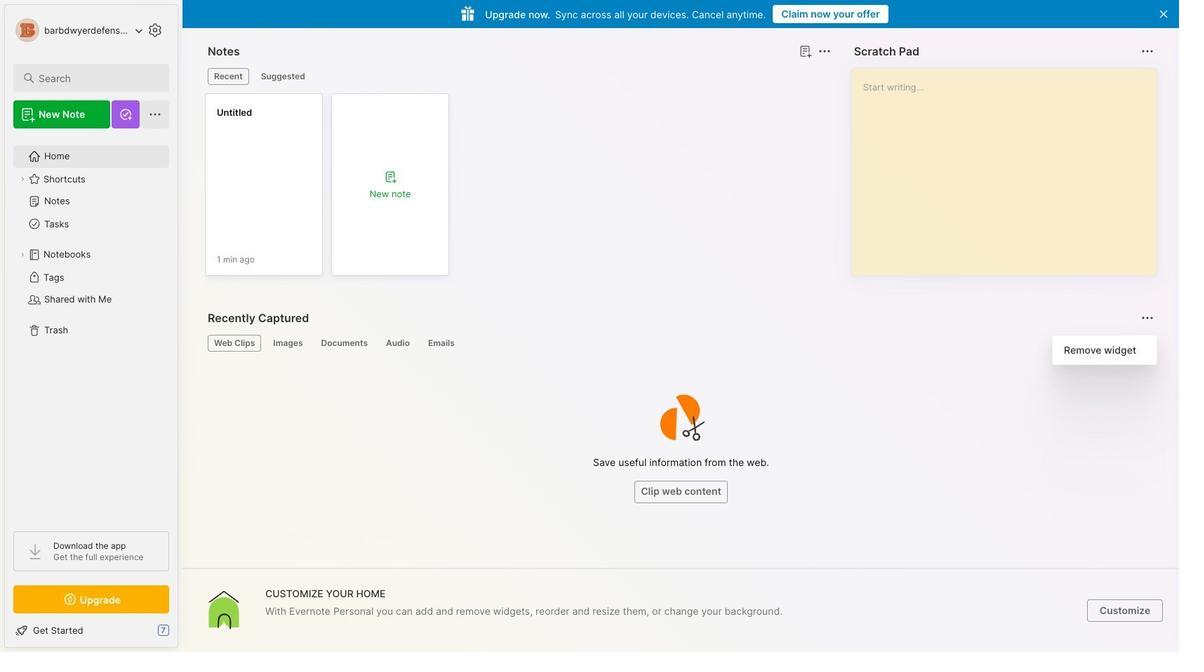 Task type: describe. For each thing, give the bounding box(es) containing it.
main element
[[0, 0, 183, 652]]

Help and Learning task checklist field
[[5, 619, 178, 642]]

tree inside main element
[[5, 137, 178, 519]]

Account field
[[13, 16, 143, 44]]

1 tab list from the top
[[208, 68, 829, 85]]

Search text field
[[39, 72, 157, 85]]



Task type: locate. For each thing, give the bounding box(es) containing it.
Start writing… text field
[[864, 69, 1157, 264]]

1 vertical spatial tab list
[[208, 335, 1153, 352]]

More actions field
[[815, 41, 835, 61], [1139, 41, 1158, 61], [1139, 308, 1158, 328]]

more actions image
[[817, 43, 833, 60], [1140, 43, 1157, 60], [1140, 310, 1157, 327]]

tree
[[5, 137, 178, 519]]

none search field inside main element
[[39, 70, 157, 86]]

None search field
[[39, 70, 157, 86]]

2 tab list from the top
[[208, 335, 1153, 352]]

expand notebooks image
[[18, 251, 27, 259]]

settings image
[[147, 22, 164, 39]]

tab
[[208, 68, 249, 85], [255, 68, 312, 85], [208, 335, 262, 352], [267, 335, 309, 352], [315, 335, 374, 352], [380, 335, 416, 352], [422, 335, 461, 352]]

click to collapse image
[[177, 626, 188, 643]]

row group
[[205, 93, 458, 284]]

tab list
[[208, 68, 829, 85], [208, 335, 1153, 352]]

0 vertical spatial tab list
[[208, 68, 829, 85]]



Task type: vqa. For each thing, say whether or not it's contained in the screenshot.
right "MORE ACTIONS" Field
no



